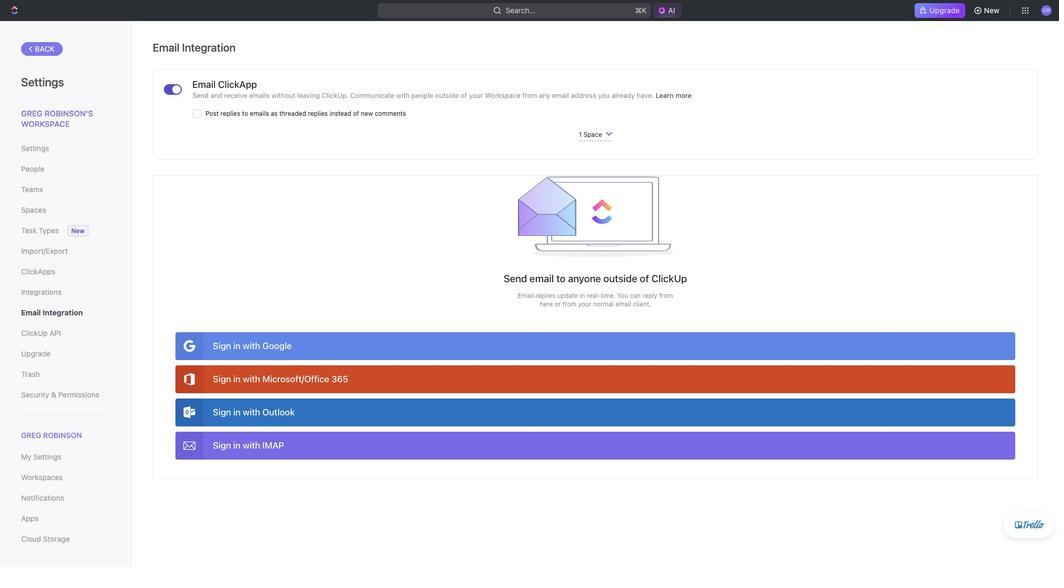 Task type: describe. For each thing, give the bounding box(es) containing it.
task
[[21, 226, 37, 235]]

sign for sign in with microsoft/office 365
[[213, 374, 231, 385]]

settings element
[[0, 21, 132, 568]]

0 vertical spatial upgrade link
[[915, 3, 965, 18]]

as
[[271, 110, 278, 118]]

security
[[21, 391, 49, 400]]

new
[[361, 110, 373, 118]]

permissions
[[58, 391, 99, 400]]

email replies update in real-time. you can reply from here or from your normal email client.
[[518, 292, 673, 308]]

normal
[[593, 300, 614, 308]]

1 vertical spatial emails
[[250, 110, 269, 118]]

1 horizontal spatial send
[[504, 273, 527, 285]]

sign in with imap
[[213, 441, 284, 451]]

update
[[557, 292, 578, 300]]

notifications link
[[21, 490, 110, 508]]

post replies to emails as threaded replies instead of new comments
[[206, 110, 406, 118]]

1 horizontal spatial email integration
[[153, 41, 236, 54]]

gr button
[[1038, 2, 1055, 19]]

send inside email clickapp send and receive emails without leaving clickup. communicate with people outside of your workspace from any email address you already have. learn more
[[192, 91, 209, 100]]

with for outlook
[[243, 407, 260, 418]]

anyone
[[568, 273, 601, 285]]

email inside email replies update in real-time. you can reply from here or from your normal email client.
[[518, 292, 534, 300]]

2 vertical spatial from
[[563, 300, 577, 308]]

365
[[332, 374, 348, 385]]

security & permissions
[[21, 391, 99, 400]]

0 vertical spatial upgrade
[[930, 6, 960, 15]]

replies for post
[[221, 110, 240, 118]]

your inside email clickapp send and receive emails without leaving clickup. communicate with people outside of your workspace from any email address you already have. learn more
[[469, 91, 483, 100]]

in for sign in with outlook
[[233, 407, 241, 418]]

my settings
[[21, 453, 62, 462]]

1 vertical spatial settings
[[21, 144, 49, 153]]

outside inside email clickapp send and receive emails without leaving clickup. communicate with people outside of your workspace from any email address you already have. learn more
[[435, 91, 459, 100]]

cloud storage
[[21, 535, 70, 544]]

&
[[51, 391, 56, 400]]

1 vertical spatial email
[[530, 273, 554, 285]]

email inside email replies update in real-time. you can reply from here or from your normal email client.
[[616, 300, 631, 308]]

and
[[211, 91, 222, 100]]

ai
[[668, 6, 675, 15]]

1 horizontal spatial replies
[[308, 110, 328, 118]]

upgrade link inside the settings element
[[21, 345, 110, 363]]

upgrade inside the settings element
[[21, 349, 51, 358]]

import/export link
[[21, 242, 110, 260]]

new inside button
[[984, 6, 1000, 15]]

back
[[35, 44, 55, 53]]

here
[[540, 300, 553, 308]]

2 horizontal spatial from
[[659, 292, 673, 300]]

google
[[263, 341, 292, 352]]

people
[[21, 164, 44, 173]]

clickup inside the settings element
[[21, 329, 48, 338]]

clickapp
[[218, 79, 257, 90]]

with for google
[[243, 341, 260, 352]]

1 horizontal spatial clickup
[[652, 273, 687, 285]]

any
[[539, 91, 550, 100]]

people link
[[21, 160, 110, 178]]

workspaces
[[21, 473, 63, 482]]

teams
[[21, 185, 43, 194]]

integration inside 'link'
[[43, 308, 83, 317]]

integrations
[[21, 288, 62, 297]]

sign in with google button
[[176, 333, 1016, 361]]

threaded
[[279, 110, 306, 118]]

time.
[[601, 292, 616, 300]]

already
[[612, 91, 635, 100]]

new button
[[970, 2, 1006, 19]]

comments
[[375, 110, 406, 118]]

in for sign in with microsoft/office 365
[[233, 374, 241, 385]]

space
[[584, 131, 602, 139]]

from inside email clickapp send and receive emails without leaving clickup. communicate with people outside of your workspace from any email address you already have. learn more
[[522, 91, 537, 100]]

without
[[272, 91, 295, 100]]

email inside email clickapp send and receive emails without leaving clickup. communicate with people outside of your workspace from any email address you already have. learn more
[[552, 91, 569, 100]]

greg robinson
[[21, 431, 82, 440]]

sign in with outlook button
[[176, 399, 1016, 427]]

types
[[39, 226, 59, 235]]

clickapps
[[21, 267, 55, 276]]

learn more link
[[656, 91, 692, 100]]

search...
[[506, 6, 536, 15]]

email clickapp send and receive emails without leaving clickup. communicate with people outside of your workspace from any email address you already have. learn more
[[192, 79, 692, 100]]

teams link
[[21, 181, 110, 199]]

ai button
[[654, 3, 682, 18]]

back link
[[21, 42, 63, 56]]

microsoft/office
[[263, 374, 329, 385]]

email inside 'link'
[[21, 308, 41, 317]]

1
[[579, 131, 582, 139]]

clickup api link
[[21, 325, 110, 343]]

my settings link
[[21, 449, 110, 467]]

address
[[571, 91, 597, 100]]

1 vertical spatial outside
[[604, 273, 638, 285]]

emails inside email clickapp send and receive emails without leaving clickup. communicate with people outside of your workspace from any email address you already have. learn more
[[249, 91, 270, 100]]

apps link
[[21, 510, 110, 528]]

receive
[[224, 91, 247, 100]]

2 vertical spatial settings
[[33, 453, 62, 462]]

to for anyone
[[557, 273, 566, 285]]

can
[[630, 292, 641, 300]]



Task type: locate. For each thing, give the bounding box(es) containing it.
send
[[192, 91, 209, 100], [504, 273, 527, 285]]

email
[[552, 91, 569, 100], [530, 273, 554, 285], [616, 300, 631, 308]]

2 sign from the top
[[213, 374, 231, 385]]

clickapps link
[[21, 263, 110, 281]]

upgrade link up trash link
[[21, 345, 110, 363]]

of left new
[[353, 110, 359, 118]]

workspace
[[485, 91, 521, 100], [21, 119, 70, 128]]

email integration inside 'link'
[[21, 308, 83, 317]]

emails
[[249, 91, 270, 100], [250, 110, 269, 118]]

greg inside greg robinson's workspace
[[21, 109, 43, 118]]

sign inside button
[[213, 407, 231, 418]]

from down update in the bottom right of the page
[[563, 300, 577, 308]]

send email to anyone outside of clickup
[[504, 273, 687, 285]]

1 vertical spatial upgrade
[[21, 349, 51, 358]]

email integration
[[153, 41, 236, 54], [21, 308, 83, 317]]

0 vertical spatial of
[[461, 91, 467, 100]]

replies right post
[[221, 110, 240, 118]]

workspace inside email clickapp send and receive emails without leaving clickup. communicate with people outside of your workspace from any email address you already have. learn more
[[485, 91, 521, 100]]

with inside email clickapp send and receive emails without leaving clickup. communicate with people outside of your workspace from any email address you already have. learn more
[[396, 91, 410, 100]]

1 vertical spatial clickup
[[21, 329, 48, 338]]

with left people
[[396, 91, 410, 100]]

trash link
[[21, 366, 110, 384]]

in left real-
[[580, 292, 585, 300]]

1 sign from the top
[[213, 341, 231, 352]]

1 horizontal spatial of
[[461, 91, 467, 100]]

of right people
[[461, 91, 467, 100]]

of inside email clickapp send and receive emails without leaving clickup. communicate with people outside of your workspace from any email address you already have. learn more
[[461, 91, 467, 100]]

or
[[555, 300, 561, 308]]

2 horizontal spatial of
[[640, 273, 649, 285]]

email integration link
[[21, 304, 110, 322]]

0 horizontal spatial integration
[[43, 308, 83, 317]]

sign in with microsoft/office 365
[[213, 374, 348, 385]]

1 horizontal spatial upgrade link
[[915, 3, 965, 18]]

in down sign in with google
[[233, 374, 241, 385]]

replies up here
[[536, 292, 556, 300]]

0 vertical spatial email integration
[[153, 41, 236, 54]]

0 vertical spatial greg
[[21, 109, 43, 118]]

your inside email replies update in real-time. you can reply from here or from your normal email client.
[[578, 300, 592, 308]]

instead
[[330, 110, 351, 118]]

0 horizontal spatial upgrade link
[[21, 345, 110, 363]]

learn
[[656, 91, 674, 100]]

with
[[396, 91, 410, 100], [243, 341, 260, 352], [243, 374, 260, 385], [243, 407, 260, 418], [243, 441, 260, 451]]

in left imap
[[233, 441, 241, 451]]

workspace left any
[[485, 91, 521, 100]]

settings up "people"
[[21, 144, 49, 153]]

in for sign in with google
[[233, 341, 241, 352]]

0 vertical spatial outside
[[435, 91, 459, 100]]

email inside email clickapp send and receive emails without leaving clickup. communicate with people outside of your workspace from any email address you already have. learn more
[[192, 79, 216, 90]]

0 vertical spatial email
[[552, 91, 569, 100]]

1 horizontal spatial upgrade
[[930, 6, 960, 15]]

real-
[[587, 292, 601, 300]]

workspace inside greg robinson's workspace
[[21, 119, 70, 128]]

to up update in the bottom right of the page
[[557, 273, 566, 285]]

to
[[242, 110, 248, 118], [557, 273, 566, 285]]

leaving
[[297, 91, 320, 100]]

1 vertical spatial greg
[[21, 431, 41, 440]]

upgrade link
[[915, 3, 965, 18], [21, 345, 110, 363]]

with down sign in with google
[[243, 374, 260, 385]]

⌘k
[[635, 6, 647, 15]]

sign in with outlook
[[213, 407, 295, 418]]

with for imap
[[243, 441, 260, 451]]

0 horizontal spatial send
[[192, 91, 209, 100]]

clickup left api
[[21, 329, 48, 338]]

outlook
[[263, 407, 295, 418]]

email down you
[[616, 300, 631, 308]]

your
[[469, 91, 483, 100], [578, 300, 592, 308]]

1 vertical spatial to
[[557, 273, 566, 285]]

reply
[[643, 292, 658, 300]]

new inside the settings element
[[71, 227, 85, 235]]

1 vertical spatial new
[[71, 227, 85, 235]]

imap
[[263, 441, 284, 451]]

2 vertical spatial of
[[640, 273, 649, 285]]

security & permissions link
[[21, 386, 110, 404]]

you
[[617, 292, 629, 300]]

1 horizontal spatial from
[[563, 300, 577, 308]]

replies down leaving
[[308, 110, 328, 118]]

with left imap
[[243, 441, 260, 451]]

settings right my
[[33, 453, 62, 462]]

0 vertical spatial integration
[[182, 41, 236, 54]]

outside right people
[[435, 91, 459, 100]]

1 vertical spatial upgrade link
[[21, 345, 110, 363]]

clickup
[[652, 273, 687, 285], [21, 329, 48, 338]]

people
[[412, 91, 433, 100]]

api
[[50, 329, 61, 338]]

settings down back link
[[21, 75, 64, 89]]

1 vertical spatial send
[[504, 273, 527, 285]]

robinson
[[43, 431, 82, 440]]

1 horizontal spatial new
[[984, 6, 1000, 15]]

with left outlook
[[243, 407, 260, 418]]

sign in with imap button
[[176, 432, 1016, 460]]

1 horizontal spatial your
[[578, 300, 592, 308]]

settings link
[[21, 140, 110, 158]]

1 greg from the top
[[21, 109, 43, 118]]

0 horizontal spatial to
[[242, 110, 248, 118]]

0 horizontal spatial clickup
[[21, 329, 48, 338]]

email
[[153, 41, 180, 54], [192, 79, 216, 90], [518, 292, 534, 300], [21, 308, 41, 317]]

1 vertical spatial email integration
[[21, 308, 83, 317]]

storage
[[43, 535, 70, 544]]

0 vertical spatial emails
[[249, 91, 270, 100]]

of up reply
[[640, 273, 649, 285]]

task types
[[21, 226, 59, 235]]

0 horizontal spatial upgrade
[[21, 349, 51, 358]]

client.
[[633, 300, 651, 308]]

robinson's
[[45, 109, 93, 118]]

in left google
[[233, 341, 241, 352]]

to down receive
[[242, 110, 248, 118]]

in up sign in with imap
[[233, 407, 241, 418]]

gr
[[1043, 7, 1051, 13]]

1 vertical spatial workspace
[[21, 119, 70, 128]]

1 horizontal spatial outside
[[604, 273, 638, 285]]

notifications
[[21, 494, 64, 503]]

0 horizontal spatial workspace
[[21, 119, 70, 128]]

with inside button
[[243, 407, 260, 418]]

you
[[598, 91, 610, 100]]

0 horizontal spatial from
[[522, 91, 537, 100]]

emails right receive
[[249, 91, 270, 100]]

2 vertical spatial email
[[616, 300, 631, 308]]

2 greg from the top
[[21, 431, 41, 440]]

sign for sign in with imap
[[213, 441, 231, 451]]

sign in with google
[[213, 341, 292, 352]]

to for emails
[[242, 110, 248, 118]]

in inside email replies update in real-time. you can reply from here or from your normal email client.
[[580, 292, 585, 300]]

0 horizontal spatial outside
[[435, 91, 459, 100]]

replies inside email replies update in real-time. you can reply from here or from your normal email client.
[[536, 292, 556, 300]]

1 horizontal spatial integration
[[182, 41, 236, 54]]

workspace down robinson's
[[21, 119, 70, 128]]

in inside button
[[233, 407, 241, 418]]

4 sign from the top
[[213, 441, 231, 451]]

have.
[[637, 91, 654, 100]]

spaces
[[21, 206, 46, 215]]

in for sign in with imap
[[233, 441, 241, 451]]

more
[[676, 91, 692, 100]]

1 vertical spatial from
[[659, 292, 673, 300]]

0 horizontal spatial new
[[71, 227, 85, 235]]

spaces link
[[21, 201, 110, 219]]

1 space
[[579, 131, 602, 139]]

1 vertical spatial your
[[578, 300, 592, 308]]

clickup up reply
[[652, 273, 687, 285]]

0 horizontal spatial of
[[353, 110, 359, 118]]

0 vertical spatial send
[[192, 91, 209, 100]]

workspaces link
[[21, 469, 110, 487]]

integrations link
[[21, 284, 110, 302]]

0 vertical spatial your
[[469, 91, 483, 100]]

my
[[21, 453, 31, 462]]

0 vertical spatial from
[[522, 91, 537, 100]]

clickup.
[[322, 91, 349, 100]]

sign for sign in with google
[[213, 341, 231, 352]]

integration up clickapp
[[182, 41, 236, 54]]

email up here
[[530, 273, 554, 285]]

1 vertical spatial integration
[[43, 308, 83, 317]]

1 horizontal spatial workspace
[[485, 91, 521, 100]]

cloud storage link
[[21, 531, 110, 549]]

from left any
[[522, 91, 537, 100]]

communicate
[[350, 91, 395, 100]]

outside up you
[[604, 273, 638, 285]]

greg robinson's workspace
[[21, 109, 93, 128]]

from right reply
[[659, 292, 673, 300]]

trash
[[21, 370, 40, 379]]

with for microsoft/office
[[243, 374, 260, 385]]

replies for email
[[536, 292, 556, 300]]

import/export
[[21, 247, 68, 256]]

0 vertical spatial new
[[984, 6, 1000, 15]]

0 horizontal spatial your
[[469, 91, 483, 100]]

0 vertical spatial clickup
[[652, 273, 687, 285]]

2 horizontal spatial replies
[[536, 292, 556, 300]]

emails left as
[[250, 110, 269, 118]]

greg for greg robinson's workspace
[[21, 109, 43, 118]]

settings
[[21, 75, 64, 89], [21, 144, 49, 153], [33, 453, 62, 462]]

integration down integrations link
[[43, 308, 83, 317]]

clickup api
[[21, 329, 61, 338]]

with left google
[[243, 341, 260, 352]]

sign
[[213, 341, 231, 352], [213, 374, 231, 385], [213, 407, 231, 418], [213, 441, 231, 451]]

replies
[[221, 110, 240, 118], [308, 110, 328, 118], [536, 292, 556, 300]]

of
[[461, 91, 467, 100], [353, 110, 359, 118], [640, 273, 649, 285]]

3 sign from the top
[[213, 407, 231, 418]]

upgrade link left new button
[[915, 3, 965, 18]]

sign for sign in with outlook
[[213, 407, 231, 418]]

1 horizontal spatial to
[[557, 273, 566, 285]]

1 vertical spatial of
[[353, 110, 359, 118]]

0 horizontal spatial replies
[[221, 110, 240, 118]]

greg left robinson's
[[21, 109, 43, 118]]

apps
[[21, 515, 39, 524]]

greg for greg robinson
[[21, 431, 41, 440]]

upgrade left new button
[[930, 6, 960, 15]]

email right any
[[552, 91, 569, 100]]

greg up my
[[21, 431, 41, 440]]

upgrade down clickup api
[[21, 349, 51, 358]]

0 vertical spatial workspace
[[485, 91, 521, 100]]

0 horizontal spatial email integration
[[21, 308, 83, 317]]

cloud
[[21, 535, 41, 544]]

0 vertical spatial settings
[[21, 75, 64, 89]]

0 vertical spatial to
[[242, 110, 248, 118]]

sign in with microsoft/office 365 button
[[176, 366, 1016, 394]]

post
[[206, 110, 219, 118]]



Task type: vqa. For each thing, say whether or not it's contained in the screenshot.
left business time image
no



